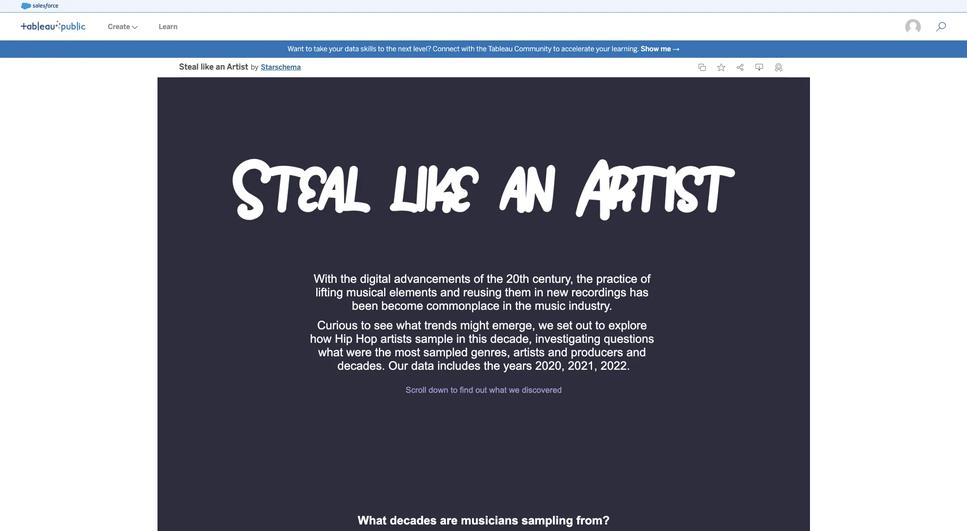 Task type: locate. For each thing, give the bounding box(es) containing it.
learn link
[[148, 13, 188, 40]]

to left take on the left top
[[306, 45, 312, 53]]

your
[[329, 45, 343, 53], [596, 45, 610, 53]]

2 horizontal spatial to
[[553, 45, 560, 53]]

logo image
[[21, 20, 85, 32]]

your left learning.
[[596, 45, 610, 53]]

1 the from the left
[[386, 45, 396, 53]]

level?
[[413, 45, 431, 53]]

the left next
[[386, 45, 396, 53]]

show
[[641, 45, 659, 53]]

1 horizontal spatial your
[[596, 45, 610, 53]]

an
[[216, 62, 225, 72]]

the
[[386, 45, 396, 53], [476, 45, 487, 53]]

0 horizontal spatial to
[[306, 45, 312, 53]]

to left accelerate
[[553, 45, 560, 53]]

2 to from the left
[[378, 45, 384, 53]]

create button
[[97, 13, 148, 40]]

to
[[306, 45, 312, 53], [378, 45, 384, 53], [553, 45, 560, 53]]

2 the from the left
[[476, 45, 487, 53]]

starschema link
[[261, 62, 301, 73]]

1 to from the left
[[306, 45, 312, 53]]

0 horizontal spatial your
[[329, 45, 343, 53]]

greg.robinson3551 image
[[904, 18, 922, 36]]

1 horizontal spatial the
[[476, 45, 487, 53]]

next
[[398, 45, 412, 53]]

0 horizontal spatial the
[[386, 45, 396, 53]]

accelerate
[[561, 45, 594, 53]]

to right skills at the top left
[[378, 45, 384, 53]]

with
[[461, 45, 475, 53]]

the right the with
[[476, 45, 487, 53]]

artist
[[227, 62, 248, 72]]

community
[[514, 45, 552, 53]]

me
[[661, 45, 671, 53]]

your right take on the left top
[[329, 45, 343, 53]]

1 horizontal spatial to
[[378, 45, 384, 53]]

tableau
[[488, 45, 513, 53]]

favorite button image
[[717, 64, 725, 71]]



Task type: vqa. For each thing, say whether or not it's contained in the screenshot.
Learn link
yes



Task type: describe. For each thing, give the bounding box(es) containing it.
1 your from the left
[[329, 45, 343, 53]]

show me link
[[641, 45, 671, 53]]

want
[[288, 45, 304, 53]]

data
[[345, 45, 359, 53]]

go to search image
[[925, 22, 957, 32]]

steal
[[179, 62, 199, 72]]

→
[[673, 45, 680, 53]]

salesforce logo image
[[21, 3, 58, 10]]

2 your from the left
[[596, 45, 610, 53]]

3 to from the left
[[553, 45, 560, 53]]

nominate for viz of the day image
[[775, 63, 782, 72]]

connect
[[433, 45, 460, 53]]

want to take your data skills to the next level? connect with the tableau community to accelerate your learning. show me →
[[288, 45, 680, 53]]

steal like an artist by starschema
[[179, 62, 301, 72]]

learn
[[159, 23, 178, 31]]

learning.
[[612, 45, 639, 53]]

starschema
[[261, 63, 301, 71]]

take
[[314, 45, 327, 53]]

by
[[251, 63, 258, 71]]

like
[[201, 62, 214, 72]]

skills
[[361, 45, 376, 53]]

make a copy image
[[698, 64, 706, 71]]

create
[[108, 23, 130, 31]]



